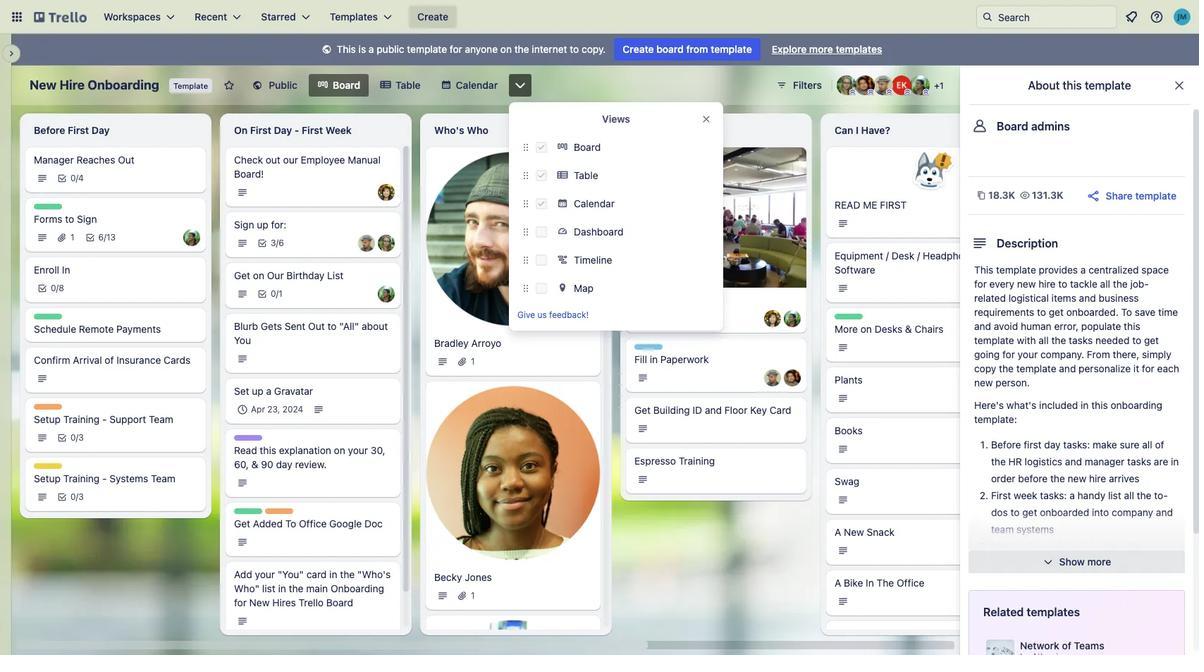 Task type: describe. For each thing, give the bounding box(es) containing it.
0 horizontal spatial samantha pivlot (samanthapivlot) image
[[378, 184, 395, 201]]

create for create
[[418, 11, 449, 23]]

1 down jones
[[471, 590, 475, 601]]

1 horizontal spatial office
[[897, 577, 925, 589]]

manager reaches out link
[[34, 153, 197, 167]]

internet
[[532, 43, 567, 55]]

1 down our
[[279, 288, 283, 299]]

1 down bradley arroyo
[[471, 356, 475, 367]]

to up human
[[1038, 306, 1047, 318]]

are
[[1155, 456, 1169, 468]]

the up company. at the bottom of the page
[[1052, 334, 1067, 346]]

training for espresso training
[[679, 455, 715, 467]]

"who's
[[358, 568, 391, 580]]

to left 'copy.'
[[570, 43, 579, 55]]

get for get building id and floor key card
[[635, 404, 651, 416]]

0 horizontal spatial calendar link
[[432, 74, 507, 97]]

0 vertical spatial tasks:
[[1064, 439, 1091, 451]]

primary element
[[0, 0, 1200, 34]]

employee
[[301, 154, 345, 166]]

0 vertical spatial 3
[[271, 238, 276, 248]]

explore more templates link
[[764, 38, 891, 61]]

in up hires
[[278, 583, 286, 595]]

first right on
[[250, 124, 271, 136]]

set up a gravatar
[[234, 385, 313, 397]]

color: green, title: "remote employees" element for more
[[835, 314, 863, 320]]

get for get on our birthday list
[[234, 269, 250, 281]]

this member is an admin of this workspace. image for chris temperson (christemperson) image at the right of page
[[887, 89, 893, 95]]

/ down manager reaches out
[[76, 173, 78, 183]]

day inside read this explanation on your 30, 60, & 90 day review.
[[276, 458, 292, 470]]

your inside this template provides a centralized space for every new hire to tackle all the job- related logistical items and business requirements to get onboarded. to save time and avoid human error, populate this template with all the tasks needed to get going for your company. from there, simply copy the template and personalize it for each new person.
[[1018, 348, 1038, 360]]

the left to-
[[1137, 489, 1152, 501]]

the up business
[[1114, 278, 1128, 290]]

18.3k
[[989, 189, 1016, 201]]

this inside this template provides a centralized space for every new hire to tackle all the job- related logistical items and business requirements to get onboarded. to save time and avoid human error, populate this template with all the tasks needed to get going for your company. from there, simply copy the template and personalize it for each new person.
[[1124, 320, 1141, 332]]

and left avoid
[[975, 320, 992, 332]]

day for reaches
[[92, 124, 110, 136]]

all down centralized
[[1101, 278, 1111, 290]]

team
[[992, 523, 1014, 535]]

who inside the before first day tasks: make sure all of the hr logistics and manager tasks are in order before the new hire arrives first week tasks: a handy list all the to- dos to get onboarded into company and team systems who's who list: help the newbie orient themselves and learn all about the key people they'll encounter at work
[[1022, 540, 1043, 552]]

for right it
[[1143, 363, 1155, 375]]

1 down forms to sign
[[71, 232, 74, 243]]

1 horizontal spatial samantha pivlot (samanthapivlot) image
[[765, 310, 781, 327]]

all right learn
[[1091, 557, 1101, 569]]

0 left 4
[[71, 173, 76, 183]]

this right about
[[1063, 79, 1082, 92]]

in right card
[[330, 568, 338, 580]]

template inside "button"
[[1136, 189, 1177, 201]]

on right anyone
[[501, 43, 512, 55]]

error,
[[1055, 320, 1079, 332]]

before for before first day
[[34, 124, 65, 136]]

a bike in the office
[[835, 577, 925, 589]]

1 horizontal spatial sign
[[234, 219, 254, 231]]

create for create board from template
[[623, 43, 654, 55]]

map link
[[553, 277, 715, 300]]

training for setup training - support team
[[63, 413, 100, 425]]

onboarded
[[1040, 506, 1090, 518]]

"you"
[[278, 568, 304, 580]]

1 vertical spatial table
[[574, 169, 599, 181]]

the up show more
[[1087, 540, 1102, 552]]

template up "person."
[[1017, 363, 1057, 375]]

this inside here's what's included in this onboarding template:
[[1092, 399, 1109, 411]]

related
[[984, 606, 1024, 619]]

what's
[[1007, 399, 1037, 411]]

insurance
[[117, 354, 161, 366]]

becky jones
[[434, 571, 492, 583]]

cards
[[164, 354, 191, 366]]

the down "you"
[[289, 583, 304, 595]]

about inside "blurb gets sent out to "all" about you"
[[362, 320, 388, 332]]

all right sure
[[1143, 439, 1153, 451]]

a new snack
[[835, 526, 895, 538]]

0 vertical spatial office
[[299, 518, 327, 530]]

timeline link
[[553, 249, 715, 272]]

2 vertical spatial in
[[866, 577, 874, 589]]

1 vertical spatial calendar link
[[553, 193, 715, 215]]

logistical
[[1009, 292, 1049, 304]]

check out our employee manual board!
[[234, 154, 381, 180]]

into
[[1093, 506, 1110, 518]]

onboarded.
[[1067, 306, 1119, 318]]

week
[[1014, 489, 1038, 501]]

work
[[1116, 574, 1138, 586]]

color: green, title: "remote employees" element for forms
[[34, 204, 62, 209]]

1 right priscilla parjet (priscillaparjet) icon
[[940, 80, 944, 91]]

1 horizontal spatial calendar
[[574, 197, 615, 209]]

google
[[329, 518, 362, 530]]

floor
[[725, 404, 748, 416]]

amy freiderson (amyfreiderson) image
[[837, 75, 857, 95]]

before first day tasks: make sure all of the hr logistics and manager tasks are in order before the new hire arrives first week tasks: a handy list all the to- dos to get onboarded into company and team systems who's who list: help the newbie orient themselves and learn all about the key people they'll encounter at work
[[992, 439, 1180, 586]]

this template provides a centralized space for every new hire to tackle all the job- related logistical items and business requirements to get onboarded. to save time and avoid human error, populate this template with all the tasks needed to get going for your company. from there, simply copy the template and personalize it for each new person.
[[975, 264, 1180, 389]]

new inside add your "you" card in the "who's who" list in the main onboarding for new hires trello board
[[249, 597, 270, 609]]

read this explanation on your 30, 60, & 90 day review. link
[[234, 444, 392, 472]]

for left anyone
[[450, 43, 463, 55]]

1 horizontal spatial priscilla parjet (priscillaparjet) image
[[378, 286, 395, 303]]

0 vertical spatial new
[[1018, 278, 1036, 290]]

and down to-
[[1157, 506, 1174, 518]]

a right the is at the top left of the page
[[369, 43, 374, 55]]

0 horizontal spatial 6
[[98, 232, 104, 243]]

1 vertical spatial color: orange, title: "support team" element
[[265, 509, 293, 514]]

create board from template
[[623, 43, 752, 55]]

requirements
[[975, 306, 1035, 318]]

the left the ""who's"
[[340, 568, 355, 580]]

3 / 6
[[271, 238, 284, 248]]

ellie kulick (elliekulick2) image
[[892, 75, 912, 95]]

create button
[[409, 6, 457, 28]]

save
[[1135, 306, 1156, 318]]

about this template
[[1029, 79, 1132, 92]]

- for setup training - support team
[[102, 413, 107, 425]]

setup for setup training - support team
[[34, 413, 61, 425]]

have?
[[862, 124, 891, 136]]

board admins
[[997, 120, 1071, 133]]

1 vertical spatial tasks:
[[1041, 489, 1067, 501]]

0 horizontal spatial of
[[105, 354, 114, 366]]

list inside add your "you" card in the "who's who" list in the main onboarding for new hires trello board
[[262, 583, 276, 595]]

open information menu image
[[1150, 10, 1164, 24]]

in inside the before first day tasks: make sure all of the hr logistics and manager tasks are in order before the new hire arrives first week tasks: a handy list all the to- dos to get onboarded into company and team systems who's who list: help the newbie orient themselves and learn all about the key people they'll encounter at work
[[1172, 456, 1180, 468]]

on right more
[[861, 323, 872, 335]]

starred
[[261, 11, 296, 23]]

us
[[538, 310, 547, 320]]

workspaces
[[104, 11, 161, 23]]

color: purple, title: "project requires design" element
[[234, 435, 262, 441]]

1 horizontal spatial board link
[[553, 136, 715, 159]]

0 horizontal spatial priscilla parjet (priscillaparjet) image
[[183, 229, 200, 246]]

tackle
[[1071, 278, 1098, 290]]

to-
[[1155, 489, 1169, 501]]

to inside this template provides a centralized space for every new hire to tackle all the job- related logistical items and business requirements to get onboarded. to save time and avoid human error, populate this template with all the tasks needed to get going for your company. from there, simply copy the template and personalize it for each new person.
[[1122, 306, 1133, 318]]

order
[[992, 473, 1016, 485]]

your inside add your "you" card in the "who's who" list in the main onboarding for new hires trello board
[[255, 568, 275, 580]]

/ down setup training - support team
[[76, 432, 78, 443]]

the up "person."
[[1000, 363, 1014, 375]]

on left our
[[253, 269, 265, 281]]

day inside the before first day tasks: make sure all of the hr logistics and manager tasks are in order before the new hire arrives first week tasks: a handy list all the to- dos to get onboarded into company and team systems who's who list: help the newbie orient themselves and learn all about the key people they'll encounter at work
[[1045, 439, 1061, 451]]

equipment / desk / headphones / software link
[[835, 249, 993, 277]]

starred button
[[253, 6, 319, 28]]

id
[[693, 404, 703, 416]]

color: green, title: "remote employees" element for schedule
[[34, 314, 62, 320]]

review.
[[295, 458, 327, 470]]

/ down our
[[276, 288, 279, 299]]

all down human
[[1039, 334, 1049, 346]]

blurb gets sent out to "all" about you link
[[234, 320, 392, 348]]

0 vertical spatial &
[[906, 323, 913, 335]]

get on our birthday list
[[234, 269, 344, 281]]

and down company. at the bottom of the page
[[1060, 363, 1077, 375]]

forms to sign link
[[34, 212, 197, 226]]

for right visit
[[894, 628, 907, 640]]

0 vertical spatial table link
[[372, 74, 429, 97]]

more for explore
[[810, 43, 834, 55]]

new inside text box
[[30, 78, 57, 92]]

and down tackle
[[1080, 292, 1097, 304]]

for right the going
[[1003, 348, 1016, 360]]

andre gorte (andregorte) image
[[784, 369, 801, 386]]

gravatar
[[274, 385, 313, 397]]

who inside text box
[[467, 124, 489, 136]]

template:
[[975, 413, 1018, 425]]

job-
[[1131, 278, 1150, 290]]

fill
[[635, 353, 647, 365]]

search image
[[983, 11, 994, 23]]

apr 23, 2024
[[251, 404, 303, 415]]

0 horizontal spatial calendar
[[456, 79, 498, 91]]

template up the going
[[975, 334, 1015, 346]]

template right from
[[711, 43, 752, 55]]

board
[[657, 43, 684, 55]]

color: sky, title: "in progress" element
[[635, 344, 681, 355]]

dashboard link
[[553, 221, 715, 243]]

first inside the before first day tasks: make sure all of the hr logistics and manager tasks are in order before the new hire arrives first week tasks: a handy list all the to- dos to get onboarded into company and team systems who's who list: help the newbie orient themselves and learn all about the key people they'll encounter at work
[[992, 489, 1012, 501]]

Before First Day text field
[[25, 119, 206, 142]]

books
[[835, 425, 863, 437]]

chris temperson (christemperson) image
[[874, 75, 894, 95]]

onboarding
[[1111, 399, 1163, 411]]

/ down forms to sign link
[[104, 232, 106, 243]]

0 vertical spatial in
[[62, 264, 70, 276]]

a inside "link"
[[266, 385, 272, 397]]

items
[[1052, 292, 1077, 304]]

show
[[1060, 556, 1085, 568]]

tasks inside the before first day tasks: make sure all of the hr logistics and manager tasks are in order before the new hire arrives first week tasks: a handy list all the to- dos to get onboarded into company and team systems who's who list: help the newbie orient themselves and learn all about the key people they'll encounter at work
[[1128, 456, 1152, 468]]

/ left desk
[[887, 250, 889, 262]]

back to home image
[[34, 6, 87, 28]]

explanation
[[279, 444, 331, 456]]

0 vertical spatial board link
[[309, 74, 369, 97]]

2 vertical spatial of
[[1063, 640, 1072, 652]]

set up a gravatar link
[[234, 384, 392, 399]]

add your "you" card in the "who's who" list in the main onboarding for new hires trello board link
[[234, 568, 392, 610]]

sm image
[[320, 43, 334, 57]]

0 vertical spatial color: orange, title: "support team" element
[[34, 404, 62, 410]]

before
[[1019, 473, 1048, 485]]

a inside the before first day tasks: make sure all of the hr logistics and manager tasks are in order before the new hire arrives first week tasks: a handy list all the to- dos to get onboarded into company and team systems who's who list: help the newbie orient themselves and learn all about the key people they'll encounter at work
[[1070, 489, 1075, 501]]

customize views image
[[514, 78, 528, 92]]

first
[[1024, 439, 1042, 451]]

plants link
[[835, 373, 993, 387]]

teams
[[1075, 640, 1105, 652]]

Search field
[[994, 6, 1117, 28]]

templates inside "link"
[[836, 43, 883, 55]]

8
[[59, 283, 64, 293]]

espresso
[[635, 455, 676, 467]]

filters button
[[772, 74, 827, 97]]

the left internet
[[515, 43, 529, 55]]

color: green, title: "remote employees" element up the added
[[234, 509, 262, 514]]

software
[[835, 264, 876, 276]]

a inside this template provides a centralized space for every new hire to tackle all the job- related logistical items and business requirements to get onboarded. to save time and avoid human error, populate this template with all the tasks needed to get going for your company. from there, simply copy the template and personalize it for each new person.
[[1081, 264, 1086, 276]]

andre gorte (andregorte) image
[[856, 75, 875, 95]]

here's what's included in this onboarding template:
[[975, 399, 1163, 425]]

color: yellow, title: "systems team" element
[[34, 463, 62, 469]]

forms to sign
[[34, 213, 97, 225]]

and down list:
[[1046, 557, 1063, 569]]

for up "related"
[[975, 278, 987, 290]]

there,
[[1113, 348, 1140, 360]]

and right logistics
[[1066, 456, 1083, 468]]

manager reaches out
[[34, 154, 135, 166]]

/ right desk
[[918, 250, 921, 262]]

onboarding inside add your "you" card in the "who's who" list in the main onboarding for new hires trello board
[[331, 583, 384, 595]]

before for before first day tasks: make sure all of the hr logistics and manager tasks are in order before the new hire arrives first week tasks: a handy list all the to- dos to get onboarded into company and team systems who's who list: help the newbie orient themselves and learn all about the key people they'll encounter at work
[[992, 439, 1022, 451]]

confirm arrival of insurance cards link
[[34, 353, 197, 367]]

the down logistics
[[1051, 473, 1066, 485]]

it
[[1134, 363, 1140, 375]]

becky
[[434, 571, 462, 583]]



Task type: vqa. For each thing, say whether or not it's contained in the screenshot.
'I'
yes



Task type: locate. For each thing, give the bounding box(es) containing it.
1 horizontal spatial templates
[[1027, 606, 1081, 619]]

- for setup training - systems team
[[102, 473, 107, 485]]

templates button
[[321, 6, 401, 28]]

setup
[[34, 413, 61, 425], [34, 473, 61, 485]]

fill in paperwork link
[[635, 352, 798, 367]]

in
[[62, 264, 70, 276], [635, 344, 642, 355], [866, 577, 874, 589]]

this member is an admin of this workspace. image left +
[[923, 89, 930, 95]]

0 vertical spatial templates
[[836, 43, 883, 55]]

1 horizontal spatial to
[[1122, 306, 1133, 318]]

template
[[407, 43, 447, 55], [711, 43, 752, 55], [1085, 79, 1132, 92], [1136, 189, 1177, 201], [997, 264, 1037, 276], [975, 334, 1015, 346], [1017, 363, 1057, 375]]

about down newbie
[[1104, 557, 1130, 569]]

team for setup training - systems team
[[151, 473, 176, 485]]

1 this member is an admin of this workspace. image from the left
[[850, 89, 856, 95]]

2 vertical spatial get
[[234, 518, 250, 530]]

- left systems
[[102, 473, 107, 485]]

orient
[[1140, 540, 1166, 552]]

0 vertical spatial about
[[362, 320, 388, 332]]

0 vertical spatial priscilla parjet (priscillaparjet) image
[[183, 229, 200, 246]]

explore
[[772, 43, 807, 55]]

of inside the before first day tasks: make sure all of the hr logistics and manager tasks are in order before the new hire arrives first week tasks: a handy list all the to- dos to get onboarded into company and team systems who's who list: help the newbie orient themselves and learn all about the key people they'll encounter at work
[[1156, 439, 1165, 451]]

payments
[[116, 323, 161, 335]]

network of teams link
[[984, 637, 1171, 655]]

team right systems
[[151, 473, 176, 485]]

color: green, title: "remote employees" element up more
[[835, 314, 863, 320]]

blurb gets sent out to "all" about you
[[234, 320, 388, 346]]

in right included at the bottom of page
[[1081, 399, 1089, 411]]

1 vertical spatial training
[[679, 455, 715, 467]]

1 0 / 3 from the top
[[71, 432, 84, 443]]

first left week
[[302, 124, 323, 136]]

bradley arroyo
[[434, 337, 502, 349]]

amy freiderson (amyfreiderson) image
[[378, 235, 395, 252]]

first
[[880, 199, 907, 211]]

give us feedback! link
[[518, 308, 715, 322]]

day for out
[[274, 124, 292, 136]]

who's
[[992, 540, 1020, 552]]

2 horizontal spatial of
[[1156, 439, 1165, 451]]

this inside this template provides a centralized space for every new hire to tackle all the job- related logistical items and business requirements to get onboarded. to save time and avoid human error, populate this template with all the tasks needed to get going for your company. from there, simply copy the template and personalize it for each new person.
[[975, 264, 994, 276]]

this up 90
[[260, 444, 276, 456]]

& inside read this explanation on your 30, 60, & 90 day review.
[[252, 458, 258, 470]]

in
[[650, 353, 658, 365], [1081, 399, 1089, 411], [1172, 456, 1180, 468], [330, 568, 338, 580], [278, 583, 286, 595]]

before inside before first day text field
[[34, 124, 65, 136]]

this for this template provides a centralized space for every new hire to tackle all the job- related logistical items and business requirements to get onboarded. to save time and avoid human error, populate this template with all the tasks needed to get going for your company. from there, simply copy the template and personalize it for each new person.
[[975, 264, 994, 276]]

hire down provides
[[1039, 278, 1056, 290]]

new left snack
[[844, 526, 865, 538]]

create inside button
[[418, 11, 449, 23]]

1 vertical spatial samantha pivlot (samanthapivlot) image
[[765, 310, 781, 327]]

get inside 'link'
[[635, 404, 651, 416]]

2 setup from the top
[[34, 473, 61, 485]]

0 vertical spatial tasks
[[1069, 334, 1093, 346]]

onboarding down the ""who's"
[[331, 583, 384, 595]]

1 vertical spatial before
[[992, 439, 1022, 451]]

of up "are"
[[1156, 439, 1165, 451]]

None text field
[[626, 119, 807, 142]]

0 horizontal spatial before
[[34, 124, 65, 136]]

0 vertical spatial setup
[[34, 413, 61, 425]]

star or unstar board image
[[224, 80, 235, 91]]

get added to office google doc
[[234, 518, 383, 530]]

for inside add your "you" card in the "who's who" list in the main onboarding for new hires trello board
[[234, 597, 247, 609]]

company.
[[1041, 348, 1085, 360]]

table link down the public
[[372, 74, 429, 97]]

1 horizontal spatial 6
[[279, 238, 284, 248]]

0 vertical spatial -
[[295, 124, 299, 136]]

0 vertical spatial of
[[105, 354, 114, 366]]

2 horizontal spatial new
[[1068, 473, 1087, 485]]

3 this member is an admin of this workspace. image from the left
[[923, 89, 930, 95]]

share
[[1106, 189, 1133, 201]]

feedback!
[[549, 310, 589, 320]]

tasks: left make
[[1064, 439, 1091, 451]]

check
[[234, 154, 263, 166]]

template right share
[[1136, 189, 1177, 201]]

1 day from the left
[[92, 124, 110, 136]]

1 vertical spatial priscilla parjet (priscillaparjet) image
[[378, 286, 395, 303]]

1 vertical spatial up
[[252, 385, 264, 397]]

0 horizontal spatial to
[[285, 518, 296, 530]]

2 horizontal spatial in
[[866, 577, 874, 589]]

more on desks & chairs
[[835, 323, 944, 335]]

"all"
[[339, 320, 359, 332]]

0 horizontal spatial table
[[396, 79, 421, 91]]

1 vertical spatial new
[[975, 377, 993, 389]]

1 vertical spatial setup
[[34, 473, 61, 485]]

2 day from the left
[[274, 124, 292, 136]]

this is a public template for anyone on the internet to copy.
[[337, 43, 606, 55]]

0 / 3 down setup training - systems team
[[71, 492, 84, 502]]

up right set
[[252, 385, 264, 397]]

setup up color: yellow, title: "systems team" element
[[34, 413, 61, 425]]

template down 'create' button
[[407, 43, 447, 55]]

0 horizontal spatial out
[[118, 154, 135, 166]]

0 left 8 on the top of the page
[[51, 283, 56, 293]]

1 vertical spatial chris temperson (christemperson) image
[[765, 369, 781, 386]]

to left "all"
[[328, 320, 337, 332]]

first inside before first day text field
[[68, 124, 89, 136]]

setup for setup training - systems team
[[34, 473, 61, 485]]

0 horizontal spatial &
[[252, 458, 258, 470]]

list down arrives
[[1109, 489, 1122, 501]]

1 horizontal spatial day
[[274, 124, 292, 136]]

0 horizontal spatial day
[[276, 458, 292, 470]]

about inside the before first day tasks: make sure all of the hr logistics and manager tasks are in order before the new hire arrives first week tasks: a handy list all the to- dos to get onboarded into company and team systems who's who list: help the newbie orient themselves and learn all about the key people they'll encounter at work
[[1104, 557, 1130, 569]]

setup down color: yellow, title: "systems team" element
[[34, 473, 61, 485]]

chris temperson (christemperson) image left andre gorte (andregorte) image
[[765, 369, 781, 386]]

0 horizontal spatial tasks
[[1069, 334, 1093, 346]]

swag link
[[835, 475, 993, 489]]

2 horizontal spatial priscilla parjet (priscillaparjet) image
[[784, 310, 801, 327]]

2 vertical spatial priscilla parjet (priscillaparjet) image
[[784, 310, 801, 327]]

Who's Who text field
[[426, 119, 607, 142]]

to inside the before first day tasks: make sure all of the hr logistics and manager tasks are in order before the new hire arrives first week tasks: a handy list all the to- dos to get onboarded into company and team systems who's who list: help the newbie orient themselves and learn all about the key people they'll encounter at work
[[1011, 506, 1020, 518]]

new inside the before first day tasks: make sure all of the hr logistics and manager tasks are in order before the new hire arrives first week tasks: a handy list all the to- dos to get onboarded into company and team systems who's who list: help the newbie orient themselves and learn all about the key people they'll encounter at work
[[1068, 473, 1087, 485]]

more on desks & chairs link
[[835, 322, 993, 336]]

make
[[1093, 439, 1118, 451]]

/ right the headphones
[[984, 250, 987, 262]]

reaches
[[76, 154, 115, 166]]

2 vertical spatial get
[[1023, 506, 1038, 518]]

60,
[[234, 458, 249, 470]]

0 vertical spatial hire
[[1039, 278, 1056, 290]]

0 vertical spatial more
[[810, 43, 834, 55]]

dos
[[992, 506, 1008, 518]]

0 vertical spatial training
[[63, 413, 100, 425]]

up for for:
[[257, 219, 269, 231]]

1 horizontal spatial table
[[574, 169, 599, 181]]

up inside "link"
[[252, 385, 264, 397]]

explore more templates
[[772, 43, 883, 55]]

1 vertical spatial to
[[285, 518, 296, 530]]

- up our
[[295, 124, 299, 136]]

first up dos
[[992, 489, 1012, 501]]

color: orange, title: "support team" element up the added
[[265, 509, 293, 514]]

day up logistics
[[1045, 439, 1061, 451]]

books link
[[835, 424, 993, 438]]

1 vertical spatial about
[[1104, 557, 1130, 569]]

1 vertical spatial in
[[635, 344, 642, 355]]

this left the is at the top left of the page
[[337, 43, 356, 55]]

Can I Have? text field
[[827, 119, 1007, 142]]

espresso training
[[635, 455, 715, 467]]

more for show
[[1088, 556, 1112, 568]]

0 vertical spatial your
[[1018, 348, 1038, 360]]

0 vertical spatial day
[[1045, 439, 1061, 451]]

on first day - first week
[[234, 124, 352, 136]]

/ down enroll in
[[56, 283, 59, 293]]

more inside explore more templates "link"
[[810, 43, 834, 55]]

public
[[269, 79, 298, 91]]

samantha pivlot (samanthapivlot) image down manual
[[378, 184, 395, 201]]

On First Day - First Week text field
[[226, 119, 406, 142]]

2 vertical spatial -
[[102, 473, 107, 485]]

new down who" on the left of the page
[[249, 597, 270, 609]]

this for this is a public template for anyone on the internet to copy.
[[337, 43, 356, 55]]

table up dashboard
[[574, 169, 599, 181]]

2 this member is an admin of this workspace. image from the left
[[905, 89, 911, 95]]

0 horizontal spatial hire
[[1039, 278, 1056, 290]]

0 vertical spatial this
[[337, 43, 356, 55]]

manager
[[1085, 456, 1125, 468]]

to inside forms to sign link
[[65, 213, 74, 225]]

day inside text field
[[274, 124, 292, 136]]

training for setup training - systems team
[[63, 473, 100, 485]]

calendar up dashboard
[[574, 197, 615, 209]]

in inside in progress fill in paperwork
[[635, 344, 642, 355]]

blurb
[[234, 320, 258, 332]]

1 horizontal spatial this member is an admin of this workspace. image
[[905, 89, 911, 95]]

more
[[835, 323, 858, 335]]

samantha pivlot (samanthapivlot) image
[[378, 184, 395, 201], [765, 310, 781, 327]]

systems
[[110, 473, 148, 485]]

this member is an admin of this workspace. image right amy freiderson (amyfreiderson) image
[[868, 89, 875, 95]]

recent
[[195, 11, 227, 23]]

0 horizontal spatial in
[[62, 264, 70, 276]]

sign up for: link
[[234, 218, 392, 232]]

jeremy miller (jeremymiller198) image
[[1174, 8, 1191, 25]]

samantha pivlot (samanthapivlot) image up fill in paperwork link in the bottom of the page
[[765, 310, 781, 327]]

on
[[501, 43, 512, 55], [253, 269, 265, 281], [861, 323, 872, 335], [334, 444, 345, 456]]

2 vertical spatial new
[[1068, 473, 1087, 485]]

3
[[271, 238, 276, 248], [78, 432, 84, 443], [78, 492, 84, 502]]

1 vertical spatial board link
[[553, 136, 715, 159]]

6 down for: on the top of the page
[[279, 238, 284, 248]]

1 vertical spatial day
[[276, 458, 292, 470]]

can i have?
[[835, 124, 891, 136]]

0 horizontal spatial sign
[[77, 213, 97, 225]]

13
[[106, 232, 116, 243]]

this member is an admin of this workspace. image for ellie kulick (elliekulick2) icon
[[905, 89, 911, 95]]

template right about
[[1085, 79, 1132, 92]]

1 horizontal spatial more
[[1088, 556, 1112, 568]]

0 vertical spatial calendar link
[[432, 74, 507, 97]]

1 vertical spatial team
[[151, 473, 176, 485]]

this member is an admin of this workspace. image
[[850, 89, 856, 95], [905, 89, 911, 95], [923, 89, 930, 95]]

this member is an admin of this workspace. image for priscilla parjet (priscillaparjet) icon
[[923, 89, 930, 95]]

Board name text field
[[23, 74, 166, 97]]

color: orange, title: "support team" element
[[34, 404, 62, 410], [265, 509, 293, 514]]

who down the systems
[[1022, 540, 1043, 552]]

1 horizontal spatial &
[[906, 323, 913, 335]]

before inside the before first day tasks: make sure all of the hr logistics and manager tasks are in order before the new hire arrives first week tasks: a handy list all the to- dos to get onboarded into company and team systems who's who list: help the newbie orient themselves and learn all about the key people they'll encounter at work
[[992, 439, 1022, 451]]

- inside text field
[[295, 124, 299, 136]]

0 notifications image
[[1124, 8, 1140, 25]]

1 horizontal spatial tasks
[[1128, 456, 1152, 468]]

for down who" on the left of the page
[[234, 597, 247, 609]]

show more
[[1060, 556, 1112, 568]]

read
[[234, 444, 257, 456]]

can
[[835, 124, 854, 136]]

table link up dashboard link
[[553, 164, 715, 187]]

/ down for: on the top of the page
[[276, 238, 279, 248]]

1 vertical spatial your
[[348, 444, 368, 456]]

the
[[877, 577, 895, 589]]

about right "all"
[[362, 320, 388, 332]]

hire inside this template provides a centralized space for every new hire to tackle all the job- related logistical items and business requirements to get onboarded. to save time and avoid human error, populate this template with all the tasks needed to get going for your company. from there, simply copy the template and personalize it for each new person.
[[1039, 278, 1056, 290]]

on right explanation at the left bottom
[[334, 444, 345, 456]]

onboarding
[[88, 78, 159, 92], [331, 583, 384, 595]]

priscilla parjet (priscillaparjet) image
[[183, 229, 200, 246], [378, 286, 395, 303], [784, 310, 801, 327]]

template up every on the right top of page
[[997, 264, 1037, 276]]

team for setup training - support team
[[149, 413, 173, 425]]

3 for setup training - support team
[[78, 432, 84, 443]]

get
[[234, 269, 250, 281], [635, 404, 651, 416], [234, 518, 250, 530]]

going
[[975, 348, 1000, 360]]

new up handy
[[1068, 473, 1087, 485]]

arrival
[[73, 354, 102, 366]]

0 / 8
[[51, 283, 64, 293]]

1 horizontal spatial this
[[975, 264, 994, 276]]

a for a new snack
[[835, 526, 842, 538]]

in inside here's what's included in this onboarding template:
[[1081, 399, 1089, 411]]

0 down setup training - systems team
[[71, 492, 76, 502]]

1 this member is an admin of this workspace. image from the left
[[868, 89, 875, 95]]

1 horizontal spatial calendar link
[[553, 193, 715, 215]]

1 horizontal spatial new
[[1018, 278, 1036, 290]]

week
[[326, 124, 352, 136]]

onboarding inside text box
[[88, 78, 159, 92]]

friends visit for lunch link
[[835, 627, 993, 641]]

this member is an admin of this workspace. image for amy freiderson (amyfreiderson) image
[[850, 89, 856, 95]]

this member is an admin of this workspace. image right andre gorte (andregorte) icon at the right
[[887, 89, 893, 95]]

to down business
[[1122, 306, 1133, 318]]

color: orange, title: "support team" element down confirm on the bottom
[[34, 404, 62, 410]]

themselves
[[992, 557, 1044, 569]]

2 vertical spatial training
[[63, 473, 100, 485]]

calendar link down this is a public template for anyone on the internet to copy.
[[432, 74, 507, 97]]

in right fill
[[650, 353, 658, 365]]

to inside "blurb gets sent out to "all" about you"
[[328, 320, 337, 332]]

0 down setup training - support team
[[71, 432, 76, 443]]

0 horizontal spatial new
[[975, 377, 993, 389]]

calendar link up dashboard link
[[553, 193, 715, 215]]

with
[[1017, 334, 1037, 346]]

card
[[307, 568, 327, 580]]

this up every on the right top of page
[[975, 264, 994, 276]]

office right the
[[897, 577, 925, 589]]

1 vertical spatial office
[[897, 577, 925, 589]]

more inside 'show more' button
[[1088, 556, 1112, 568]]

to right the added
[[285, 518, 296, 530]]

newbie
[[1104, 540, 1137, 552]]

of left teams
[[1063, 640, 1072, 652]]

training left support
[[63, 413, 100, 425]]

hire up handy
[[1090, 473, 1107, 485]]

before first day
[[34, 124, 110, 136]]

to up items
[[1059, 278, 1068, 290]]

views
[[602, 113, 631, 125]]

in up 8 on the top of the page
[[62, 264, 70, 276]]

3 for setup training - systems team
[[78, 492, 84, 502]]

2 0 / 3 from the top
[[71, 492, 84, 502]]

equipment
[[835, 250, 884, 262]]

set
[[234, 385, 249, 397]]

this member is an admin of this workspace. image left chris temperson (christemperson) image at the right of page
[[850, 89, 856, 95]]

a left "bike"
[[835, 577, 842, 589]]

hire inside the before first day tasks: make sure all of the hr logistics and manager tasks are in order before the new hire arrives first week tasks: a handy list all the to- dos to get onboarded into company and team systems who's who list: help the newbie orient themselves and learn all about the key people they'll encounter at work
[[1090, 473, 1107, 485]]

chris temperson (christemperson) image
[[358, 235, 375, 252], [765, 369, 781, 386]]

2 a from the top
[[835, 577, 842, 589]]

1 vertical spatial -
[[102, 413, 107, 425]]

/ down setup training - systems team
[[76, 492, 78, 502]]

-
[[295, 124, 299, 136], [102, 413, 107, 425], [102, 473, 107, 485]]

list up hires
[[262, 583, 276, 595]]

6 / 13
[[98, 232, 116, 243]]

1 horizontal spatial table link
[[553, 164, 715, 187]]

0 vertical spatial before
[[34, 124, 65, 136]]

calendar down anyone
[[456, 79, 498, 91]]

read this explanation on your 30, 60, & 90 day review.
[[234, 444, 386, 470]]

is
[[359, 43, 366, 55]]

tasks down 'error,'
[[1069, 334, 1093, 346]]

the left hr
[[992, 456, 1006, 468]]

0 down our
[[271, 288, 276, 299]]

list inside the before first day tasks: make sure all of the hr logistics and manager tasks are in order before the new hire arrives first week tasks: a handy list all the to- dos to get onboarded into company and team systems who's who list: help the newbie orient themselves and learn all about the key people they'll encounter at work
[[1109, 489, 1122, 501]]

1 horizontal spatial list
[[1109, 489, 1122, 501]]

a for a bike in the office
[[835, 577, 842, 589]]

get down week
[[1023, 506, 1038, 518]]

6 left 13
[[98, 232, 104, 243]]

related templates
[[984, 606, 1081, 619]]

in inside in progress fill in paperwork
[[650, 353, 658, 365]]

1 horizontal spatial get
[[1049, 306, 1064, 318]]

and right id
[[705, 404, 722, 416]]

taco alert image
[[910, 145, 959, 194]]

priscilla parjet (priscillaparjet) image
[[911, 75, 930, 95]]

copy
[[975, 363, 997, 375]]

setup training - support team link
[[34, 413, 197, 427]]

chris temperson (christemperson) image for amy freiderson (amyfreiderson) icon
[[358, 235, 375, 252]]

this member is an admin of this workspace. image for andre gorte (andregorte) icon at the right
[[868, 89, 875, 95]]

equipment / desk / headphones / software
[[835, 250, 987, 276]]

1 vertical spatial out
[[308, 320, 325, 332]]

1 horizontal spatial of
[[1063, 640, 1072, 652]]

day up reaches
[[92, 124, 110, 136]]

a bike in the office link
[[835, 576, 993, 590]]

1 horizontal spatial who
[[1022, 540, 1043, 552]]

board link
[[309, 74, 369, 97], [553, 136, 715, 159]]

populate
[[1082, 320, 1122, 332]]

forms
[[34, 213, 62, 225]]

tasks inside this template provides a centralized space for every new hire to tackle all the job- related logistical items and business requirements to get onboarded. to save time and avoid human error, populate this template with all the tasks needed to get going for your company. from there, simply copy the template and personalize it for each new person.
[[1069, 334, 1093, 346]]

board inside add your "you" card in the "who's who" list in the main onboarding for new hires trello board
[[326, 597, 353, 609]]

1 horizontal spatial new
[[249, 597, 270, 609]]

office left google
[[299, 518, 327, 530]]

0 horizontal spatial this
[[337, 43, 356, 55]]

onboarding up before first day text field
[[88, 78, 159, 92]]

out right reaches
[[118, 154, 135, 166]]

1 vertical spatial table link
[[553, 164, 715, 187]]

training right espresso
[[679, 455, 715, 467]]

all up company
[[1125, 489, 1135, 501]]

paperwork
[[661, 353, 709, 365]]

close popover image
[[701, 114, 712, 125]]

1
[[940, 80, 944, 91], [71, 232, 74, 243], [279, 288, 283, 299], [471, 356, 475, 367], [471, 590, 475, 601]]

and inside get building id and floor key card 'link'
[[705, 404, 722, 416]]

color: green, title: "remote employees" element
[[34, 204, 62, 209], [34, 314, 62, 320], [835, 314, 863, 320], [234, 509, 262, 514]]

0 vertical spatial calendar
[[456, 79, 498, 91]]

plants
[[835, 374, 863, 386]]

first
[[68, 124, 89, 136], [250, 124, 271, 136], [302, 124, 323, 136], [992, 489, 1012, 501]]

0 vertical spatial table
[[396, 79, 421, 91]]

0 vertical spatial out
[[118, 154, 135, 166]]

new down copy
[[975, 377, 993, 389]]

this member is an admin of this workspace. image
[[868, 89, 875, 95], [887, 89, 893, 95]]

read
[[835, 199, 861, 211]]

in progress fill in paperwork
[[635, 344, 709, 365]]

out inside "blurb gets sent out to "all" about you"
[[308, 320, 325, 332]]

1 horizontal spatial create
[[623, 43, 654, 55]]

2 this member is an admin of this workspace. image from the left
[[887, 89, 893, 95]]

confirm
[[34, 354, 70, 366]]

your inside read this explanation on your 30, 60, & 90 day review.
[[348, 444, 368, 456]]

0 / 3 for support
[[71, 432, 84, 443]]

0 / 3 for systems
[[71, 492, 84, 502]]

this inside read this explanation on your 30, 60, & 90 day review.
[[260, 444, 276, 456]]

up for a
[[252, 385, 264, 397]]

1 a from the top
[[835, 526, 842, 538]]

to up there,
[[1133, 334, 1142, 346]]

0 horizontal spatial this member is an admin of this workspace. image
[[868, 89, 875, 95]]

1 horizontal spatial out
[[308, 320, 325, 332]]

0 horizontal spatial onboarding
[[88, 78, 159, 92]]

doc
[[365, 518, 383, 530]]

1 horizontal spatial about
[[1104, 557, 1130, 569]]

desks
[[875, 323, 903, 335]]

on inside read this explanation on your 30, 60, & 90 day review.
[[334, 444, 345, 456]]

1 setup from the top
[[34, 413, 61, 425]]

1 horizontal spatial day
[[1045, 439, 1061, 451]]

1 vertical spatial get
[[1145, 334, 1160, 346]]

1 vertical spatial new
[[844, 526, 865, 538]]

the left 'key'
[[1133, 557, 1148, 569]]

get inside the before first day tasks: make sure all of the hr logistics and manager tasks are in order before the new hire arrives first week tasks: a handy list all the to- dos to get onboarded into company and team systems who's who list: help the newbie orient themselves and learn all about the key people they'll encounter at work
[[1023, 506, 1038, 518]]

1 horizontal spatial before
[[992, 439, 1022, 451]]

1 vertical spatial hire
[[1090, 473, 1107, 485]]

chris temperson (christemperson) image for andre gorte (andregorte) image
[[765, 369, 781, 386]]

2 vertical spatial your
[[255, 568, 275, 580]]

1 vertical spatial templates
[[1027, 606, 1081, 619]]

for
[[450, 43, 463, 55], [975, 278, 987, 290], [1003, 348, 1016, 360], [1143, 363, 1155, 375], [234, 597, 247, 609], [894, 628, 907, 640]]

tasks: up onboarded
[[1041, 489, 1067, 501]]

day inside text field
[[92, 124, 110, 136]]

0 vertical spatial get
[[234, 269, 250, 281]]

get for get added to office google doc
[[234, 518, 250, 530]]



